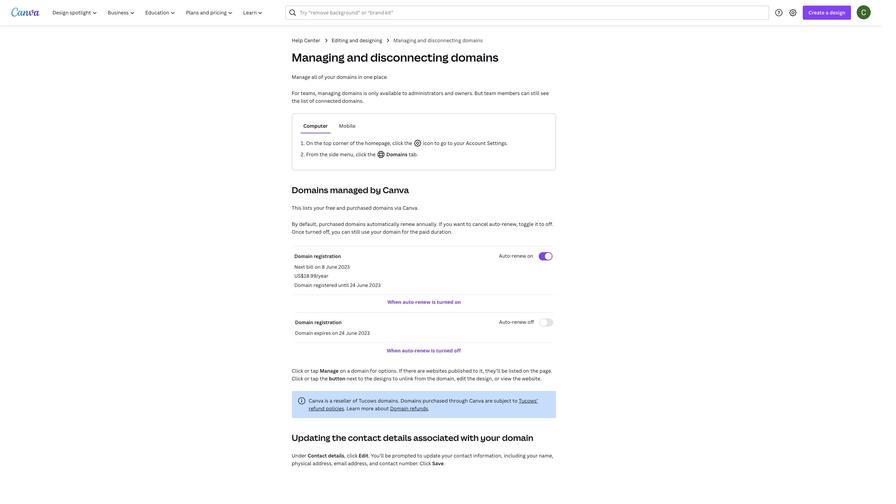 Task type: describe. For each thing, give the bounding box(es) containing it.
domain inside by default, purchased domains automatically renew annually. if you want to cancel auto-renew, toggle it to off. once turned off, you can still use your domain for the paid duration.
[[383, 229, 401, 235]]

cancel
[[473, 221, 488, 228]]

editing
[[332, 37, 348, 44]]

from the side menu, click the
[[306, 151, 377, 158]]

go
[[441, 140, 447, 147]]

. down canva is a reseller of tucows domains. domains purchased through canva are subject to
[[428, 405, 430, 412]]

your up the information,
[[481, 432, 501, 444]]

team
[[485, 90, 497, 97]]

update
[[424, 453, 441, 459]]

administrators
[[409, 90, 444, 97]]

domain
[[390, 405, 409, 412]]

to left go
[[435, 140, 440, 147]]

your up "save ." on the bottom
[[442, 453, 453, 459]]

tucows' refund policies link
[[309, 398, 538, 412]]

refund
[[309, 405, 325, 412]]

0 vertical spatial purchased
[[347, 205, 372, 211]]

center
[[304, 37, 321, 44]]

renew,
[[502, 221, 518, 228]]

mobile
[[339, 123, 356, 129]]

you'll
[[371, 453, 384, 459]]

tucows
[[359, 398, 377, 404]]

edit
[[359, 453, 369, 459]]

a for on
[[347, 368, 350, 374]]

members
[[498, 90, 520, 97]]

screenshot showing how auto-renew looks like when turned on or off. image
[[292, 245, 556, 359]]

contact
[[308, 453, 327, 459]]

reseller
[[334, 398, 352, 404]]

create
[[809, 9, 825, 16]]

domain refunds link
[[390, 405, 428, 412]]

managing inside managing and disconnecting domains link
[[394, 37, 417, 44]]

on
[[306, 140, 313, 147]]

domains. inside for teams, managing domains is only available to administrators and owners. but team members can still see the list of connected domains.
[[342, 98, 364, 104]]

if inside on a domain for options. if there are websites published to it, they'll be listed on the page. click or tap the
[[399, 368, 403, 374]]

learn
[[347, 405, 360, 412]]

0 horizontal spatial managing
[[292, 50, 345, 65]]

2 on from the left
[[524, 368, 530, 374]]

automatically
[[367, 221, 400, 228]]

website.
[[522, 376, 542, 382]]

managing
[[318, 90, 341, 97]]

associated
[[414, 432, 459, 444]]

. inside . you'll be prompted to update your contact information, including your name, physical address, email address, and contact number. click
[[369, 453, 370, 459]]

to right go
[[448, 140, 453, 147]]

click inside . you'll be prompted to update your contact information, including your name, physical address, email address, and contact number. click
[[420, 460, 431, 467]]

annually.
[[417, 221, 438, 228]]

want
[[454, 221, 465, 228]]

1 horizontal spatial canva
[[383, 184, 409, 196]]

lists
[[303, 205, 313, 211]]

2 horizontal spatial purchased
[[423, 398, 448, 404]]

this lists your free and purchased domains via canva.
[[292, 205, 419, 211]]

there
[[404, 368, 416, 374]]

prompted
[[393, 453, 416, 459]]

next
[[347, 376, 357, 382]]

by
[[370, 184, 381, 196]]

the down homepage,
[[368, 151, 376, 158]]

top level navigation element
[[48, 6, 269, 20]]

managing and disconnecting domains link
[[394, 37, 483, 44]]

click for under contact details , click edit
[[347, 453, 358, 459]]

teams,
[[301, 90, 317, 97]]

a for create
[[826, 9, 829, 16]]

still inside for teams, managing domains is only available to administrators and owners. but team members can still see the list of connected domains.
[[531, 90, 540, 97]]

but
[[475, 90, 483, 97]]

from
[[415, 376, 426, 382]]

physical
[[292, 460, 312, 467]]

design
[[830, 9, 846, 16]]

place.
[[374, 74, 388, 80]]

managed
[[330, 184, 369, 196]]

side
[[329, 151, 339, 158]]

mobile button
[[336, 119, 359, 133]]

use
[[362, 229, 370, 235]]

christina overa image
[[857, 5, 872, 19]]

create a design button
[[804, 6, 852, 20]]

domains inside for teams, managing domains is only available to administrators and owners. but team members can still see the list of connected domains.
[[342, 90, 362, 97]]

it,
[[480, 368, 484, 374]]

1 address, from the left
[[313, 460, 333, 467]]

the left side
[[320, 151, 328, 158]]

1 vertical spatial you
[[332, 229, 341, 235]]

on the top corner of the homepage, click the
[[306, 140, 414, 147]]

button
[[329, 376, 346, 382]]

unlink
[[399, 376, 414, 382]]

off,
[[323, 229, 331, 235]]

domain inside on a domain for options. if there are websites published to it, they'll be listed on the page. click or tap the
[[351, 368, 369, 374]]

number.
[[399, 460, 419, 467]]

domains for domains
[[385, 151, 408, 158]]

corner
[[333, 140, 349, 147]]

it
[[535, 221, 539, 228]]

of up learn
[[353, 398, 358, 404]]

menu,
[[340, 151, 355, 158]]

2 vertical spatial domains
[[401, 398, 422, 404]]

by default, purchased domains automatically renew annually. if you want to cancel auto-renew, toggle it to off. once turned off, you can still use your domain for the paid duration.
[[292, 221, 554, 235]]

the left designs
[[365, 376, 373, 382]]

options.
[[379, 368, 398, 374]]

available
[[380, 90, 401, 97]]

to inside for teams, managing domains is only available to administrators and owners. but team members can still see the list of connected domains.
[[403, 90, 408, 97]]

is inside for teams, managing domains is only available to administrators and owners. but team members can still see the list of connected domains.
[[364, 90, 367, 97]]

click for from the side menu, click the
[[356, 151, 367, 158]]

one
[[364, 74, 373, 80]]

the down websites
[[428, 376, 435, 382]]

button next to the designs to unlink from the domain, edit the design, or view the website.
[[329, 376, 542, 382]]

if inside by default, purchased domains automatically renew annually. if you want to cancel auto-renew, toggle it to off. once turned off, you can still use your domain for the paid duration.
[[439, 221, 442, 228]]

on a domain for options. if there are websites published to it, they'll be listed on the page. click or tap the
[[292, 368, 553, 382]]

canva.
[[403, 205, 419, 211]]

your inside by default, purchased domains automatically renew annually. if you want to cancel auto-renew, toggle it to off. once turned off, you can still use your domain for the paid duration.
[[371, 229, 382, 235]]

. learn more about domain refunds .
[[344, 405, 430, 412]]

2 vertical spatial contact
[[380, 460, 398, 467]]

0 horizontal spatial manage
[[292, 74, 311, 80]]

0 vertical spatial click
[[393, 140, 403, 147]]

listed
[[509, 368, 522, 374]]

1 horizontal spatial you
[[444, 221, 453, 228]]

of inside for teams, managing domains is only available to administrators and owners. but team members can still see the list of connected domains.
[[310, 98, 314, 104]]

computer button
[[301, 119, 331, 133]]



Task type: vqa. For each thing, say whether or not it's contained in the screenshot.
Three colors that are evenly spaced on the color wheel. This            provides a high contrast color scheme, but less so than the            complementary color combination — making it more versatile. This            combination creates bold, vibrant color palettes. at the top of page
no



Task type: locate. For each thing, give the bounding box(es) containing it.
can right off,
[[342, 229, 350, 235]]

a up next
[[347, 368, 350, 374]]

0 vertical spatial click
[[292, 368, 303, 374]]

of right corner
[[350, 140, 355, 147]]

0 horizontal spatial you
[[332, 229, 341, 235]]

managing down center
[[292, 50, 345, 65]]

purchased up off,
[[319, 221, 344, 228]]

1 horizontal spatial a
[[347, 368, 350, 374]]

1 horizontal spatial can
[[521, 90, 530, 97]]

manage left all
[[292, 74, 311, 80]]

0 horizontal spatial on
[[340, 368, 346, 374]]

contact up edit
[[348, 432, 382, 444]]

under contact details , click edit
[[292, 453, 369, 459]]

1 vertical spatial are
[[485, 398, 493, 404]]

1 horizontal spatial on
[[524, 368, 530, 374]]

1 vertical spatial a
[[347, 368, 350, 374]]

a up policies
[[330, 398, 333, 404]]

the inside by default, purchased domains automatically renew annually. if you want to cancel auto-renew, toggle it to off. once turned off, you can still use your domain for the paid duration.
[[410, 229, 418, 235]]

1 horizontal spatial purchased
[[347, 205, 372, 211]]

address, down contact
[[313, 460, 333, 467]]

0 horizontal spatial domain
[[351, 368, 369, 374]]

tap inside on a domain for options. if there are websites published to it, they'll be listed on the page. click or tap the
[[311, 376, 319, 382]]

default,
[[299, 221, 318, 228]]

to right the available at the left top of the page
[[403, 90, 408, 97]]

managing right the designing
[[394, 37, 417, 44]]

1 vertical spatial be
[[385, 453, 391, 459]]

be inside on a domain for options. if there are websites published to it, they'll be listed on the page. click or tap the
[[502, 368, 508, 374]]

to right subject
[[513, 398, 518, 404]]

1 on from the left
[[340, 368, 346, 374]]

0 horizontal spatial if
[[399, 368, 403, 374]]

auto-
[[490, 221, 502, 228]]

click right homepage,
[[393, 140, 403, 147]]

. left you'll
[[369, 453, 370, 459]]

your right go
[[454, 140, 465, 147]]

is up policies
[[325, 398, 329, 404]]

more
[[362, 405, 374, 412]]

this
[[292, 205, 302, 211]]

updating
[[292, 432, 331, 444]]

to inside . you'll be prompted to update your contact information, including your name, physical address, email address, and contact number. click
[[418, 453, 423, 459]]

still
[[531, 90, 540, 97], [352, 229, 360, 235]]

be right you'll
[[385, 453, 391, 459]]

duration.
[[431, 229, 453, 235]]

your down automatically
[[371, 229, 382, 235]]

2 tap from the top
[[311, 376, 319, 382]]

owners.
[[455, 90, 474, 97]]

0 horizontal spatial domains.
[[342, 98, 364, 104]]

be up view
[[502, 368, 508, 374]]

a left design
[[826, 9, 829, 16]]

0 horizontal spatial can
[[342, 229, 350, 235]]

on
[[340, 368, 346, 374], [524, 368, 530, 374]]

settings.
[[487, 140, 508, 147]]

1 horizontal spatial domain
[[383, 229, 401, 235]]

2 vertical spatial purchased
[[423, 398, 448, 404]]

are up from
[[418, 368, 425, 374]]

to left it,
[[473, 368, 479, 374]]

0 horizontal spatial a
[[330, 398, 333, 404]]

address, down edit
[[348, 460, 368, 467]]

account
[[466, 140, 486, 147]]

refunds
[[410, 405, 428, 412]]

details up prompted
[[383, 432, 412, 444]]

0 vertical spatial manage
[[292, 74, 311, 80]]

you
[[444, 221, 453, 228], [332, 229, 341, 235]]

0 horizontal spatial canva
[[309, 398, 324, 404]]

icon to go to your account settings.
[[422, 140, 508, 147]]

for inside by default, purchased domains automatically renew annually. if you want to cancel auto-renew, toggle it to off. once turned off, you can still use your domain for the paid duration.
[[402, 229, 409, 235]]

purchased up refunds
[[423, 398, 448, 404]]

for down renew
[[402, 229, 409, 235]]

0 vertical spatial are
[[418, 368, 425, 374]]

0 horizontal spatial purchased
[[319, 221, 344, 228]]

still left use
[[352, 229, 360, 235]]

1 horizontal spatial still
[[531, 90, 540, 97]]

1 horizontal spatial is
[[364, 90, 367, 97]]

renew
[[401, 221, 415, 228]]

click or tap manage
[[292, 368, 339, 374]]

design,
[[477, 376, 494, 382]]

1 vertical spatial manage
[[320, 368, 339, 374]]

. you'll be prompted to update your contact information, including your name, physical address, email address, and contact number. click
[[292, 453, 554, 467]]

0 vertical spatial domains.
[[342, 98, 364, 104]]

by
[[292, 221, 298, 228]]

purchased inside by default, purchased domains automatically renew annually. if you want to cancel auto-renew, toggle it to off. once turned off, you can still use your domain for the paid duration.
[[319, 221, 344, 228]]

0 vertical spatial if
[[439, 221, 442, 228]]

policies
[[326, 405, 344, 412]]

for
[[402, 229, 409, 235], [370, 368, 377, 374]]

domain up including at the right bottom
[[502, 432, 534, 444]]

1 vertical spatial if
[[399, 368, 403, 374]]

your
[[325, 74, 336, 80], [454, 140, 465, 147], [314, 205, 325, 211], [371, 229, 382, 235], [481, 432, 501, 444], [442, 453, 453, 459], [527, 453, 538, 459]]

click inside on a domain for options. if there are websites published to it, they'll be listed on the page. click or tap the
[[292, 376, 303, 382]]

1 vertical spatial domain
[[351, 368, 369, 374]]

1 tap from the top
[[311, 368, 319, 374]]

designing
[[360, 37, 382, 44]]

on up the button on the bottom
[[340, 368, 346, 374]]

to down options.
[[393, 376, 398, 382]]

and inside . you'll be prompted to update your contact information, including your name, physical address, email address, and contact number. click
[[370, 460, 379, 467]]

0 horizontal spatial address,
[[313, 460, 333, 467]]

your left 'free'
[[314, 205, 325, 211]]

0 horizontal spatial for
[[370, 368, 377, 374]]

published
[[449, 368, 472, 374]]

2 vertical spatial domain
[[502, 432, 534, 444]]

be inside . you'll be prompted to update your contact information, including your name, physical address, email address, and contact number. click
[[385, 453, 391, 459]]

for
[[292, 90, 300, 97]]

off.
[[546, 221, 554, 228]]

are
[[418, 368, 425, 374], [485, 398, 493, 404]]

1 horizontal spatial are
[[485, 398, 493, 404]]

for up designs
[[370, 368, 377, 374]]

1 horizontal spatial domains.
[[378, 398, 400, 404]]

can right members
[[521, 90, 530, 97]]

2 horizontal spatial a
[[826, 9, 829, 16]]

0 vertical spatial disconnecting
[[428, 37, 462, 44]]

0 vertical spatial details
[[383, 432, 412, 444]]

connected
[[316, 98, 341, 104]]

and inside for teams, managing domains is only available to administrators and owners. but team members can still see the list of connected domains.
[[445, 90, 454, 97]]

1 horizontal spatial for
[[402, 229, 409, 235]]

paid
[[420, 229, 430, 235]]

0 vertical spatial contact
[[348, 432, 382, 444]]

domains up domain refunds link
[[401, 398, 422, 404]]

domains for domains managed by canva
[[292, 184, 329, 196]]

disconnecting
[[428, 37, 462, 44], [371, 50, 449, 65]]

0 vertical spatial for
[[402, 229, 409, 235]]

create a design
[[809, 9, 846, 16]]

contact down you'll
[[380, 460, 398, 467]]

,
[[345, 453, 346, 459]]

domain up next
[[351, 368, 369, 374]]

2 vertical spatial click
[[347, 453, 358, 459]]

purchased down the domains managed by canva
[[347, 205, 372, 211]]

canva up via
[[383, 184, 409, 196]]

list
[[301, 98, 308, 104]]

Try "remove background" or "brand kit" search field
[[300, 6, 765, 19]]

canva is a reseller of tucows domains. domains purchased through canva are subject to
[[309, 398, 519, 404]]

1 horizontal spatial manage
[[320, 368, 339, 374]]

is
[[364, 90, 367, 97], [325, 398, 329, 404]]

a inside "dropdown button"
[[826, 9, 829, 16]]

1 vertical spatial tap
[[311, 376, 319, 382]]

to left update
[[418, 453, 423, 459]]

tab.
[[408, 151, 418, 158]]

of right all
[[319, 74, 324, 80]]

address,
[[313, 460, 333, 467], [348, 460, 368, 467]]

through
[[449, 398, 468, 404]]

if up duration. at the top of page
[[439, 221, 442, 228]]

1 vertical spatial is
[[325, 398, 329, 404]]

0 horizontal spatial still
[[352, 229, 360, 235]]

to right next
[[358, 376, 364, 382]]

.
[[344, 405, 346, 412], [428, 405, 430, 412], [369, 453, 370, 459], [444, 460, 445, 467]]

0 vertical spatial can
[[521, 90, 530, 97]]

see
[[541, 90, 549, 97]]

the up ,
[[332, 432, 347, 444]]

1 vertical spatial domains.
[[378, 398, 400, 404]]

1 vertical spatial contact
[[454, 453, 472, 459]]

or inside on a domain for options. if there are websites published to it, they'll be listed on the page. click or tap the
[[305, 376, 310, 382]]

from
[[306, 151, 319, 158]]

you right off,
[[332, 229, 341, 235]]

a inside on a domain for options. if there are websites published to it, they'll be listed on the page. click or tap the
[[347, 368, 350, 374]]

domains inside by default, purchased domains automatically renew annually. if you want to cancel auto-renew, toggle it to off. once turned off, you can still use your domain for the paid duration.
[[346, 221, 366, 228]]

1 vertical spatial domains
[[292, 184, 329, 196]]

of right list
[[310, 98, 314, 104]]

1 vertical spatial disconnecting
[[371, 50, 449, 65]]

2 vertical spatial click
[[420, 460, 431, 467]]

if left the there
[[399, 368, 403, 374]]

manage up the button on the bottom
[[320, 368, 339, 374]]

on up website.
[[524, 368, 530, 374]]

the down renew
[[410, 229, 418, 235]]

domains up lists
[[292, 184, 329, 196]]

to right it
[[540, 221, 545, 228]]

2 address, from the left
[[348, 460, 368, 467]]

1 vertical spatial for
[[370, 368, 377, 374]]

1 vertical spatial managing
[[292, 50, 345, 65]]

domains
[[385, 151, 408, 158], [292, 184, 329, 196], [401, 398, 422, 404]]

tap
[[311, 368, 319, 374], [311, 376, 319, 382]]

domains.
[[342, 98, 364, 104], [378, 398, 400, 404]]

0 vertical spatial domain
[[383, 229, 401, 235]]

1 vertical spatial click
[[356, 151, 367, 158]]

1 vertical spatial can
[[342, 229, 350, 235]]

the down listed
[[513, 376, 521, 382]]

2 vertical spatial a
[[330, 398, 333, 404]]

. down associated
[[444, 460, 445, 467]]

0 vertical spatial be
[[502, 368, 508, 374]]

0 vertical spatial you
[[444, 221, 453, 228]]

1 vertical spatial still
[[352, 229, 360, 235]]

in
[[358, 74, 363, 80]]

1 horizontal spatial be
[[502, 368, 508, 374]]

your left name,
[[527, 453, 538, 459]]

the right on
[[315, 140, 322, 147]]

1 vertical spatial click
[[292, 376, 303, 382]]

free
[[326, 205, 335, 211]]

save
[[433, 460, 444, 467]]

click down on the top corner of the homepage, click the
[[356, 151, 367, 158]]

1 horizontal spatial if
[[439, 221, 442, 228]]

contact
[[348, 432, 382, 444], [454, 453, 472, 459], [380, 460, 398, 467]]

can inside by default, purchased domains automatically renew annually. if you want to cancel auto-renew, toggle it to off. once turned off, you can still use your domain for the paid duration.
[[342, 229, 350, 235]]

the up website.
[[531, 368, 539, 374]]

with
[[461, 432, 479, 444]]

1 vertical spatial purchased
[[319, 221, 344, 228]]

click right ,
[[347, 453, 358, 459]]

canva up 'refund'
[[309, 398, 324, 404]]

is left only
[[364, 90, 367, 97]]

turned
[[306, 229, 322, 235]]

your right all
[[325, 74, 336, 80]]

for inside on a domain for options. if there are websites published to it, they'll be listed on the page. click or tap the
[[370, 368, 377, 374]]

domains down homepage,
[[385, 151, 408, 158]]

1 vertical spatial managing and disconnecting domains
[[292, 50, 499, 65]]

you up duration. at the top of page
[[444, 221, 453, 228]]

domains. up the . learn more about domain refunds .
[[378, 398, 400, 404]]

help center
[[292, 37, 321, 44]]

can inside for teams, managing domains is only available to administrators and owners. but team members can still see the list of connected domains.
[[521, 90, 530, 97]]

2 horizontal spatial canva
[[469, 398, 484, 404]]

click
[[393, 140, 403, 147], [356, 151, 367, 158], [347, 453, 358, 459]]

the right the edit
[[468, 376, 476, 382]]

the inside for teams, managing domains is only available to administrators and owners. but team members can still see the list of connected domains.
[[292, 98, 300, 104]]

are inside on a domain for options. if there are websites published to it, they'll be listed on the page. click or tap the
[[418, 368, 425, 374]]

to inside on a domain for options. if there are websites published to it, they'll be listed on the page. click or tap the
[[473, 368, 479, 374]]

updating the contact details associated with your domain
[[292, 432, 534, 444]]

including
[[504, 453, 526, 459]]

2 horizontal spatial domain
[[502, 432, 534, 444]]

. down reseller
[[344, 405, 346, 412]]

0 vertical spatial a
[[826, 9, 829, 16]]

contact down with
[[454, 453, 472, 459]]

once
[[292, 229, 304, 235]]

0 horizontal spatial is
[[325, 398, 329, 404]]

0 vertical spatial managing
[[394, 37, 417, 44]]

still inside by default, purchased domains automatically renew annually. if you want to cancel auto-renew, toggle it to off. once turned off, you can still use your domain for the paid duration.
[[352, 229, 360, 235]]

still left see
[[531, 90, 540, 97]]

the down the click or tap manage
[[320, 376, 328, 382]]

the up tab.
[[405, 140, 413, 147]]

1 horizontal spatial managing
[[394, 37, 417, 44]]

0 vertical spatial tap
[[311, 368, 319, 374]]

of
[[319, 74, 324, 80], [310, 98, 314, 104], [350, 140, 355, 147], [353, 398, 358, 404]]

domain down automatically
[[383, 229, 401, 235]]

only
[[369, 90, 379, 97]]

editing and designing
[[332, 37, 382, 44]]

tucows'
[[519, 398, 538, 404]]

managing
[[394, 37, 417, 44], [292, 50, 345, 65]]

the down for
[[292, 98, 300, 104]]

0 vertical spatial still
[[531, 90, 540, 97]]

they'll
[[486, 368, 501, 374]]

domains managed by canva
[[292, 184, 409, 196]]

manage all of your domains in one place.
[[292, 74, 388, 80]]

0 vertical spatial managing and disconnecting domains
[[394, 37, 483, 44]]

domains. right connected
[[342, 98, 364, 104]]

domain,
[[437, 376, 456, 382]]

manage
[[292, 74, 311, 80], [320, 368, 339, 374]]

the left homepage,
[[356, 140, 364, 147]]

0 vertical spatial is
[[364, 90, 367, 97]]

view
[[501, 376, 512, 382]]

0 horizontal spatial details
[[328, 453, 345, 459]]

to right the want
[[467, 221, 472, 228]]

are left subject
[[485, 398, 493, 404]]

1 horizontal spatial address,
[[348, 460, 368, 467]]

name,
[[539, 453, 554, 459]]

0 vertical spatial domains
[[385, 151, 408, 158]]

0 horizontal spatial be
[[385, 453, 391, 459]]

1 vertical spatial details
[[328, 453, 345, 459]]

toggle
[[519, 221, 534, 228]]

0 horizontal spatial are
[[418, 368, 425, 374]]

details up email at the bottom left of page
[[328, 453, 345, 459]]

canva right through
[[469, 398, 484, 404]]

1 horizontal spatial details
[[383, 432, 412, 444]]



